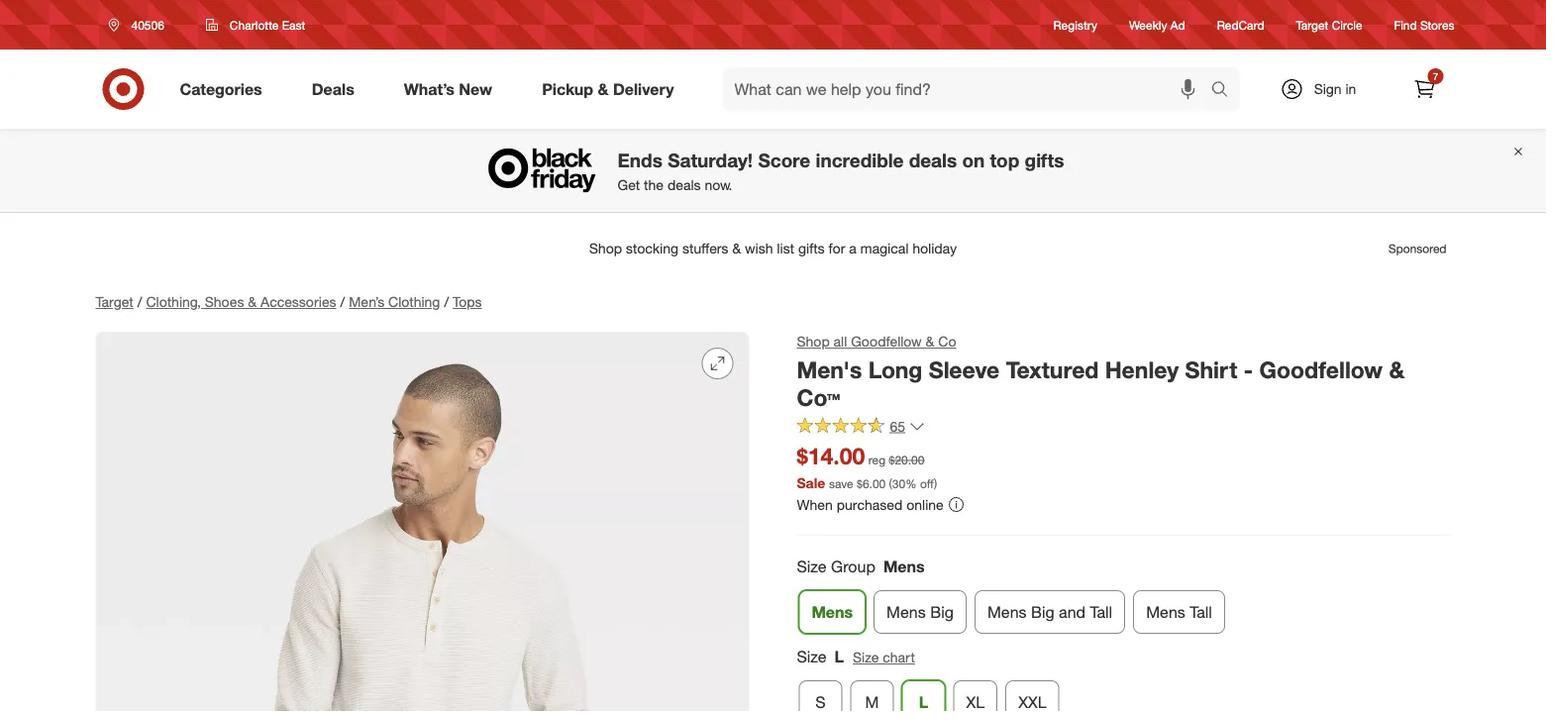 Task type: locate. For each thing, give the bounding box(es) containing it.
$14.00 reg $20.00 sale save $ 6.00 ( 30 % off )
[[797, 442, 938, 491]]

big
[[931, 602, 954, 622], [1031, 602, 1055, 622]]

top
[[990, 149, 1020, 171]]

mens big and tall link
[[975, 591, 1126, 634]]

reg
[[869, 453, 886, 468]]

2 group from the top
[[795, 646, 1451, 711]]

target left circle
[[1296, 17, 1329, 32]]

search
[[1202, 81, 1250, 101]]

mens
[[884, 557, 925, 577], [812, 602, 853, 622], [887, 602, 926, 622], [988, 602, 1027, 622], [1146, 602, 1186, 622]]

goodfellow right '-' on the right of page
[[1260, 356, 1383, 383]]

0 horizontal spatial target
[[96, 293, 134, 311]]

0 horizontal spatial big
[[931, 602, 954, 622]]

1 horizontal spatial tall
[[1190, 602, 1213, 622]]

pickup & delivery
[[542, 79, 674, 99]]

target circle
[[1296, 17, 1363, 32]]

target circle link
[[1296, 16, 1363, 33]]

1 horizontal spatial goodfellow
[[1260, 356, 1383, 383]]

categories
[[180, 79, 262, 99]]

deals left "on"
[[909, 149, 957, 171]]

1 horizontal spatial big
[[1031, 602, 1055, 622]]

mens left and
[[988, 602, 1027, 622]]

east
[[282, 17, 306, 32]]

40506
[[131, 17, 164, 32]]

long
[[869, 356, 923, 383]]

40506 button
[[96, 7, 185, 43]]

sign
[[1314, 80, 1342, 98]]

/ left men's
[[340, 293, 345, 311]]

find
[[1395, 17, 1417, 32]]

mens up l
[[812, 602, 853, 622]]

saturday!
[[668, 149, 753, 171]]

1 vertical spatial goodfellow
[[1260, 356, 1383, 383]]

now.
[[705, 176, 733, 193]]

0 vertical spatial group
[[795, 556, 1451, 642]]

target for target circle
[[1296, 17, 1329, 32]]

target / clothing, shoes & accessories / men's clothing / tops
[[96, 293, 482, 311]]

co
[[939, 333, 957, 350]]

2 horizontal spatial /
[[444, 293, 449, 311]]

0 vertical spatial goodfellow
[[851, 333, 922, 350]]

in
[[1346, 80, 1357, 98]]

target left clothing,
[[96, 293, 134, 311]]

on
[[963, 149, 985, 171]]

0 horizontal spatial goodfellow
[[851, 333, 922, 350]]

circle
[[1332, 17, 1363, 32]]

/
[[138, 293, 142, 311], [340, 293, 345, 311], [444, 293, 449, 311]]

mens for mens big and tall
[[988, 602, 1027, 622]]

size for size l size chart
[[797, 648, 827, 667]]

size group mens
[[797, 557, 925, 577]]

save
[[829, 476, 854, 491]]

$14.00
[[797, 442, 865, 470]]

categories link
[[163, 67, 287, 111]]

0 horizontal spatial deals
[[668, 176, 701, 193]]

mens tall link
[[1134, 591, 1225, 634]]

-
[[1244, 356, 1253, 383]]

1 vertical spatial group
[[795, 646, 1451, 711]]

65 link
[[797, 417, 925, 439]]

mens right and
[[1146, 602, 1186, 622]]

1 vertical spatial target
[[96, 293, 134, 311]]

chart
[[883, 649, 915, 666]]

stores
[[1421, 17, 1455, 32]]

&
[[598, 79, 609, 99], [248, 293, 257, 311], [926, 333, 935, 350], [1389, 356, 1405, 383]]

ends saturday! score incredible deals on top gifts get the deals now.
[[618, 149, 1065, 193]]

mens for mens tall
[[1146, 602, 1186, 622]]

mens big link
[[874, 591, 967, 634]]

deals
[[909, 149, 957, 171], [668, 176, 701, 193]]

mens big and tall
[[988, 602, 1113, 622]]

men's clothing link
[[349, 293, 440, 311]]

registry
[[1054, 17, 1098, 32]]

sleeve
[[929, 356, 1000, 383]]

size
[[797, 557, 827, 577], [797, 648, 827, 667], [853, 649, 879, 666]]

1 tall from the left
[[1090, 602, 1113, 622]]

size right l
[[853, 649, 879, 666]]

2 tall from the left
[[1190, 602, 1213, 622]]

advertisement region
[[80, 225, 1467, 272]]

1 horizontal spatial /
[[340, 293, 345, 311]]

charlotte east
[[230, 17, 306, 32]]

mens inside the 'mens tall' link
[[1146, 602, 1186, 622]]

2 / from the left
[[340, 293, 345, 311]]

ad
[[1171, 17, 1186, 32]]

0 vertical spatial target
[[1296, 17, 1329, 32]]

3 / from the left
[[444, 293, 449, 311]]

1 horizontal spatial target
[[1296, 17, 1329, 32]]

what's new link
[[387, 67, 517, 111]]

score
[[758, 149, 811, 171]]

tall
[[1090, 602, 1113, 622], [1190, 602, 1213, 622]]

charlotte
[[230, 17, 279, 32]]

mens inside mens link
[[812, 602, 853, 622]]

goodfellow
[[851, 333, 922, 350], [1260, 356, 1383, 383]]

men's
[[349, 293, 385, 311]]

all
[[834, 333, 847, 350]]

size left l
[[797, 648, 827, 667]]

mens up the "chart"
[[887, 602, 926, 622]]

2 big from the left
[[1031, 602, 1055, 622]]

0 horizontal spatial /
[[138, 293, 142, 311]]

big for mens big and tall
[[1031, 602, 1055, 622]]

0 horizontal spatial tall
[[1090, 602, 1113, 622]]

/ right target link
[[138, 293, 142, 311]]

mens inside mens big and tall link
[[988, 602, 1027, 622]]

redcard link
[[1217, 16, 1265, 33]]

shop
[[797, 333, 830, 350]]

purchased
[[837, 496, 903, 513]]

size left group
[[797, 557, 827, 577]]

/ left tops
[[444, 293, 449, 311]]

deals right the
[[668, 176, 701, 193]]

mens big
[[887, 602, 954, 622]]

goodfellow up long
[[851, 333, 922, 350]]

0 vertical spatial deals
[[909, 149, 957, 171]]

1 group from the top
[[795, 556, 1451, 642]]

1 big from the left
[[931, 602, 954, 622]]

pickup
[[542, 79, 594, 99]]

group
[[795, 556, 1451, 642], [795, 646, 1451, 711]]

weekly ad link
[[1130, 16, 1186, 33]]

when
[[797, 496, 833, 513]]

mens for mens big
[[887, 602, 926, 622]]

and
[[1059, 602, 1086, 622]]

sign in
[[1314, 80, 1357, 98]]

co™
[[797, 384, 841, 412]]

registry link
[[1054, 16, 1098, 33]]



Task type: describe. For each thing, give the bounding box(es) containing it.
ends
[[618, 149, 663, 171]]

clothing,
[[146, 293, 201, 311]]

(
[[889, 476, 893, 491]]

pickup & delivery link
[[525, 67, 699, 111]]

gifts
[[1025, 149, 1065, 171]]

charlotte east button
[[193, 7, 318, 43]]

)
[[934, 476, 938, 491]]

what's
[[404, 79, 455, 99]]

delivery
[[613, 79, 674, 99]]

size inside the size l size chart
[[853, 649, 879, 666]]

tops
[[453, 293, 482, 311]]

7 link
[[1403, 67, 1447, 111]]

sign in link
[[1264, 67, 1388, 111]]

mens for mens link
[[812, 602, 853, 622]]

size chart button
[[852, 647, 916, 669]]

weekly
[[1130, 17, 1168, 32]]

group containing size group
[[795, 556, 1451, 642]]

7
[[1433, 70, 1439, 82]]

target link
[[96, 293, 134, 311]]

online
[[907, 496, 944, 513]]

shop all goodfellow & co men's long sleeve textured henley shirt - goodfellow & co™
[[797, 333, 1405, 412]]

big for mens big
[[931, 602, 954, 622]]

1 / from the left
[[138, 293, 142, 311]]

new
[[459, 79, 493, 99]]

search button
[[1202, 67, 1250, 115]]

mens up mens big
[[884, 557, 925, 577]]

the
[[644, 176, 664, 193]]

weekly ad
[[1130, 17, 1186, 32]]

$20.00
[[889, 453, 925, 468]]

men&#39;s long sleeve textured henley shirt - goodfellow &#38; co&#8482;, 1 of 5 image
[[96, 332, 750, 711]]

30
[[893, 476, 906, 491]]

henley
[[1106, 356, 1179, 383]]

men's
[[797, 356, 862, 383]]

find stores link
[[1395, 16, 1455, 33]]

clothing
[[388, 293, 440, 311]]

deals
[[312, 79, 354, 99]]

redcard
[[1217, 17, 1265, 32]]

accessories
[[261, 293, 336, 311]]

1 vertical spatial deals
[[668, 176, 701, 193]]

find stores
[[1395, 17, 1455, 32]]

get
[[618, 176, 640, 193]]

size for size group mens
[[797, 557, 827, 577]]

off
[[920, 476, 934, 491]]

when purchased online
[[797, 496, 944, 513]]

%
[[906, 476, 917, 491]]

shoes
[[205, 293, 244, 311]]

sale
[[797, 474, 826, 491]]

group
[[831, 557, 876, 577]]

mens link
[[799, 591, 866, 634]]

1 horizontal spatial deals
[[909, 149, 957, 171]]

shirt
[[1185, 356, 1238, 383]]

size l size chart
[[797, 648, 915, 667]]

deals link
[[295, 67, 379, 111]]

mens tall
[[1146, 602, 1213, 622]]

clothing, shoes & accessories link
[[146, 293, 336, 311]]

group containing size
[[795, 646, 1451, 711]]

What can we help you find? suggestions appear below search field
[[723, 67, 1216, 111]]

incredible
[[816, 149, 904, 171]]

what's new
[[404, 79, 493, 99]]

tops link
[[453, 293, 482, 311]]

6.00
[[863, 476, 886, 491]]

textured
[[1006, 356, 1099, 383]]

target for target / clothing, shoes & accessories / men's clothing / tops
[[96, 293, 134, 311]]

65
[[890, 418, 906, 435]]



Task type: vqa. For each thing, say whether or not it's contained in the screenshot.
Delivery
yes



